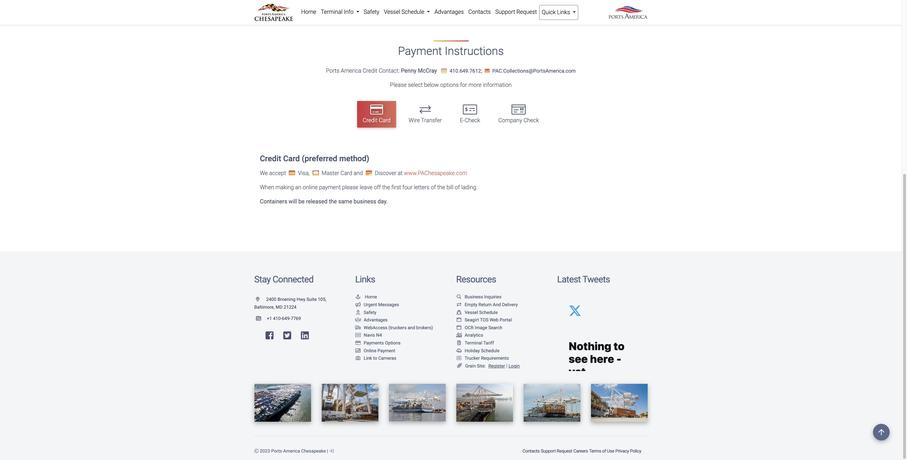 Task type: vqa. For each thing, say whether or not it's contained in the screenshot.
bottom "be"
no



Task type: locate. For each thing, give the bounding box(es) containing it.
webaccess
[[364, 325, 388, 330]]

credit card image
[[355, 341, 361, 346]]

safety link down urgent
[[355, 310, 377, 315]]

1 vertical spatial credit
[[363, 117, 378, 124]]

0 vertical spatial safety link
[[362, 5, 382, 19]]

home
[[301, 9, 316, 15], [365, 294, 377, 300]]

business
[[465, 294, 483, 300]]

user hard hat image
[[355, 310, 361, 315]]

register
[[489, 363, 505, 369]]

the left above
[[440, 6, 448, 13]]

info
[[344, 9, 354, 15]]

method)
[[339, 154, 369, 163]]

1 check from the left
[[465, 117, 480, 124]]

0 vertical spatial chesapeake
[[400, 6, 430, 13]]

0 horizontal spatial links
[[355, 274, 375, 285]]

grain
[[466, 363, 476, 369]]

credit card front image
[[355, 349, 361, 353]]

holiday schedule
[[465, 348, 500, 353]]

container storage image
[[355, 333, 361, 338]]

truck container image
[[355, 326, 361, 330]]

terminal for terminal tariff
[[465, 340, 483, 346]]

1 vertical spatial america
[[341, 67, 362, 74]]

2 vertical spatial schedule
[[481, 348, 500, 353]]

and left cc discover 'image' at the top left of page
[[354, 170, 363, 176]]

will left no
[[290, 6, 298, 13]]

vessel down empty
[[465, 310, 478, 315]]

check inside 'link'
[[524, 117, 539, 124]]

camera image
[[355, 356, 361, 361]]

above
[[449, 6, 464, 13]]

0 horizontal spatial terminal
[[321, 9, 343, 15]]

advantages link
[[433, 5, 466, 19], [355, 317, 388, 323]]

0 vertical spatial vessel schedule link
[[382, 5, 433, 19]]

links right quick
[[557, 9, 571, 16]]

be right longer
[[324, 6, 330, 13]]

0 horizontal spatial card
[[283, 154, 300, 163]]

1 horizontal spatial home
[[365, 294, 377, 300]]

1 vertical spatial safety
[[364, 310, 377, 315]]

terminal left "info"
[[321, 9, 343, 15]]

of right bill
[[455, 184, 460, 191]]

file invoice image
[[456, 341, 462, 346]]

1 horizontal spatial chesapeake
[[400, 6, 430, 13]]

for
[[432, 6, 438, 13], [461, 81, 467, 88]]

1 vertical spatial contacts link
[[522, 445, 541, 457]]

| left the login
[[507, 363, 508, 369]]

1 horizontal spatial check
[[524, 117, 539, 124]]

home link up urgent
[[355, 294, 377, 300]]

2023
[[260, 449, 270, 454]]

holiday
[[465, 348, 480, 353]]

2 vertical spatial credit
[[260, 154, 281, 163]]

company
[[499, 117, 523, 124]]

home link left terminal info
[[299, 5, 319, 19]]

2 horizontal spatial of
[[603, 449, 606, 454]]

home up urgent
[[365, 294, 377, 300]]

1 horizontal spatial contacts
[[523, 449, 540, 454]]

seagirt tos web portal
[[465, 317, 512, 323]]

empty return and delivery
[[465, 302, 518, 307]]

webaccess (truckers and brokers)
[[364, 325, 433, 330]]

request inside "link"
[[517, 9, 537, 15]]

0 vertical spatial support request link
[[493, 5, 540, 19]]

21224
[[284, 305, 297, 310]]

of right the letters on the left top of the page
[[431, 184, 436, 191]]

1 vertical spatial home
[[365, 294, 377, 300]]

credit
[[363, 67, 378, 74], [363, 117, 378, 124], [260, 154, 281, 163]]

cc visa image
[[288, 170, 297, 176]]

and left brokers)
[[408, 325, 415, 330]]

wire transfer link
[[403, 101, 448, 128]]

2 vertical spatial ports
[[271, 449, 282, 454]]

map marker alt image
[[256, 298, 265, 302]]

contacts for contacts support request careers terms of use privacy policy
[[523, 449, 540, 454]]

analytics image
[[456, 333, 462, 338]]

credit card (preferred method)
[[260, 154, 369, 163]]

1 vertical spatial advantages
[[364, 317, 388, 323]]

2400 broening hwy suite 105, baltimore, md 21224
[[254, 297, 327, 310]]

0 horizontal spatial support
[[496, 9, 515, 15]]

wire
[[409, 117, 420, 124]]

+1 410-649-7769
[[267, 316, 301, 321]]

cc mastercard image
[[311, 170, 321, 176]]

0 horizontal spatial vessel
[[384, 9, 400, 15]]

ports america credit contact: penny mccray
[[326, 67, 437, 74]]

0 horizontal spatial request
[[517, 9, 537, 15]]

vessel right the by
[[384, 9, 400, 15]]

no
[[299, 6, 306, 13]]

0 vertical spatial terminal
[[321, 9, 343, 15]]

2 horizontal spatial america
[[378, 6, 398, 13]]

1 vertical spatial chesapeake
[[301, 449, 326, 454]]

hwy
[[297, 297, 306, 302]]

return
[[479, 302, 492, 307]]

quick links link
[[540, 5, 579, 20]]

urgent
[[364, 302, 377, 307]]

1 vertical spatial vessel
[[465, 310, 478, 315]]

contacts
[[469, 9, 491, 15], [523, 449, 540, 454]]

card for master card and
[[341, 170, 352, 176]]

careers link
[[573, 445, 589, 457]]

1 horizontal spatial payment
[[398, 44, 442, 58]]

support request link left quick
[[493, 5, 540, 19]]

stay connected
[[254, 274, 314, 285]]

0 vertical spatial contacts
[[469, 9, 491, 15]]

home left terminal info
[[301, 9, 316, 15]]

for left the more
[[461, 81, 467, 88]]

off
[[374, 184, 381, 191]]

brokers)
[[417, 325, 433, 330]]

1 vertical spatial will
[[289, 198, 297, 205]]

use
[[607, 449, 615, 454]]

0 vertical spatial will
[[290, 6, 298, 13]]

0 horizontal spatial vessel schedule link
[[382, 5, 433, 19]]

holiday schedule link
[[456, 348, 500, 353]]

0 vertical spatial support
[[496, 9, 515, 15]]

and
[[354, 170, 363, 176], [408, 325, 415, 330]]

1 horizontal spatial vessel
[[465, 310, 478, 315]]

0 vertical spatial be
[[324, 6, 330, 13]]

0 horizontal spatial and
[[354, 170, 363, 176]]

for left above
[[432, 6, 438, 13]]

business
[[354, 198, 376, 205]]

0 horizontal spatial america
[[283, 449, 300, 454]]

privacy
[[616, 449, 629, 454]]

2 check from the left
[[524, 117, 539, 124]]

0 horizontal spatial contacts
[[469, 9, 491, 15]]

cc discover image
[[365, 170, 374, 176]]

1 horizontal spatial contacts link
[[522, 445, 541, 457]]

1 horizontal spatial card
[[341, 170, 352, 176]]

1 horizontal spatial home link
[[355, 294, 377, 300]]

1 vertical spatial for
[[461, 81, 467, 88]]

accept
[[269, 170, 286, 176]]

0 vertical spatial ports
[[363, 6, 376, 13]]

1 vertical spatial card
[[283, 154, 300, 163]]

1 horizontal spatial support request link
[[541, 445, 573, 457]]

0 vertical spatial card
[[379, 117, 391, 124]]

online payment
[[364, 348, 396, 353]]

1 vertical spatial be
[[299, 198, 305, 205]]

terms of use link
[[589, 445, 615, 457]]

links up anchor 'icon'
[[355, 274, 375, 285]]

terminal
[[321, 9, 343, 15], [465, 340, 483, 346]]

the left same
[[329, 198, 337, 205]]

be down an
[[299, 198, 305, 205]]

payment up cameras
[[378, 348, 396, 353]]

site:
[[477, 363, 486, 369]]

at
[[398, 170, 403, 176]]

terminal down analytics
[[465, 340, 483, 346]]

request left careers at the bottom right of page
[[557, 449, 573, 454]]

0 horizontal spatial vessel schedule
[[384, 9, 426, 15]]

1 vertical spatial advantages link
[[355, 317, 388, 323]]

facebook square image
[[266, 331, 274, 340]]

1 horizontal spatial and
[[408, 325, 415, 330]]

1 vertical spatial ports
[[326, 67, 340, 74]]

navis n4 link
[[355, 333, 382, 338]]

safety link right the by
[[362, 5, 382, 19]]

anchor image
[[355, 295, 361, 300]]

terminal for terminal info
[[321, 9, 343, 15]]

1 vertical spatial safety link
[[355, 310, 377, 315]]

information
[[483, 81, 512, 88]]

and for (truckers
[[408, 325, 415, 330]]

safety link for terminal info link
[[362, 5, 382, 19]]

www.pachesapeake.com
[[404, 170, 468, 176]]

support request link
[[493, 5, 540, 19], [541, 445, 573, 457]]

of
[[431, 184, 436, 191], [455, 184, 460, 191], [603, 449, 606, 454]]

urgent messages link
[[355, 302, 399, 307]]

1 vertical spatial terminal
[[465, 340, 483, 346]]

0 horizontal spatial home link
[[299, 5, 319, 19]]

contacts for contacts
[[469, 9, 491, 15]]

terminal inside terminal info link
[[321, 9, 343, 15]]

analytics link
[[456, 333, 483, 338]]

leave
[[360, 184, 373, 191]]

1 vertical spatial contacts
[[523, 449, 540, 454]]

1 vertical spatial support request link
[[541, 445, 573, 457]]

0 vertical spatial home
[[301, 9, 316, 15]]

chesapeake
[[400, 6, 430, 13], [301, 449, 326, 454]]

bill
[[447, 184, 454, 191]]

the left bill
[[438, 184, 445, 191]]

of left use in the bottom right of the page
[[603, 449, 606, 454]]

sign in image
[[329, 449, 334, 454]]

card up cc visa icon at the top
[[283, 154, 300, 163]]

will for be
[[289, 198, 297, 205]]

1 horizontal spatial vessel schedule link
[[456, 310, 498, 315]]

0 horizontal spatial support request link
[[493, 5, 540, 19]]

advantages up webaccess
[[364, 317, 388, 323]]

1 horizontal spatial for
[[461, 81, 467, 88]]

safety right the by
[[364, 9, 380, 15]]

card up the please
[[341, 170, 352, 176]]

card left wire
[[379, 117, 391, 124]]

0 vertical spatial |
[[507, 363, 508, 369]]

payment up mccray
[[398, 44, 442, 58]]

1 horizontal spatial vessel schedule
[[465, 310, 498, 315]]

0 vertical spatial advantages
[[435, 9, 464, 15]]

410.649.7612;
[[450, 68, 482, 74]]

1 vertical spatial home link
[[355, 294, 377, 300]]

1 vertical spatial |
[[327, 449, 328, 454]]

0 vertical spatial request
[[517, 9, 537, 15]]

payment
[[398, 44, 442, 58], [378, 348, 396, 353]]

support right mentioned
[[496, 9, 515, 15]]

410.649.7612; link
[[439, 68, 484, 74]]

| left sign in icon
[[327, 449, 328, 454]]

2 vertical spatial card
[[341, 170, 352, 176]]

envelope image
[[485, 68, 490, 73]]

1 vertical spatial vessel schedule
[[465, 310, 498, 315]]

payments
[[364, 340, 384, 346]]

1 vertical spatial and
[[408, 325, 415, 330]]

the right off
[[382, 184, 390, 191]]

0 vertical spatial schedule
[[402, 9, 425, 15]]

1 vertical spatial request
[[557, 449, 573, 454]]

home link for terminal info link
[[299, 5, 319, 19]]

0 vertical spatial and
[[354, 170, 363, 176]]

tweets
[[583, 274, 610, 285]]

tab list containing credit card
[[254, 98, 648, 131]]

1 vertical spatial schedule
[[480, 310, 498, 315]]

company check
[[499, 117, 539, 124]]

and for card
[[354, 170, 363, 176]]

advantages
[[435, 9, 464, 15], [364, 317, 388, 323]]

safety down urgent
[[364, 310, 377, 315]]

request
[[517, 9, 537, 15], [557, 449, 573, 454]]

support left careers at the bottom right of page
[[541, 449, 556, 454]]

0 horizontal spatial payment
[[378, 348, 396, 353]]

1 horizontal spatial links
[[557, 9, 571, 16]]

empty
[[465, 302, 478, 307]]

grain site: register | login
[[466, 363, 520, 369]]

links
[[557, 9, 571, 16], [355, 274, 375, 285]]

1 horizontal spatial request
[[557, 449, 573, 454]]

md
[[276, 305, 283, 310]]

support request link left careers at the bottom right of page
[[541, 445, 573, 457]]

0 vertical spatial home link
[[299, 5, 319, 19]]

credit for credit card
[[363, 117, 378, 124]]

america
[[378, 6, 398, 13], [341, 67, 362, 74], [283, 449, 300, 454]]

advantages left mentioned
[[435, 9, 464, 15]]

e-check link
[[455, 101, 486, 128]]

2 horizontal spatial card
[[379, 117, 391, 124]]

0 vertical spatial for
[[432, 6, 438, 13]]

0 horizontal spatial check
[[465, 117, 480, 124]]

schedule for bells icon
[[481, 348, 500, 353]]

will down an
[[289, 198, 297, 205]]

1 horizontal spatial |
[[507, 363, 508, 369]]

options
[[385, 340, 401, 346]]

mccray
[[418, 67, 437, 74]]

payment
[[319, 184, 341, 191]]

0 horizontal spatial chesapeake
[[301, 449, 326, 454]]

request left quick
[[517, 9, 537, 15]]

tab list
[[254, 98, 648, 131]]



Task type: describe. For each thing, give the bounding box(es) containing it.
latest
[[558, 274, 581, 285]]

0 vertical spatial advantages link
[[433, 5, 466, 19]]

twitter square image
[[283, 331, 291, 340]]

link to cameras
[[364, 356, 397, 361]]

master card and
[[321, 170, 365, 176]]

link
[[364, 356, 372, 361]]

copyright image
[[254, 449, 259, 454]]

seagirt
[[465, 317, 479, 323]]

lading.
[[462, 184, 478, 191]]

trucker requirements
[[465, 356, 509, 361]]

options
[[441, 81, 459, 88]]

1 horizontal spatial be
[[324, 6, 330, 13]]

ship image
[[456, 310, 462, 315]]

649-
[[282, 316, 291, 321]]

1 vertical spatial links
[[355, 274, 375, 285]]

2400 broening hwy suite 105, baltimore, md 21224 link
[[254, 297, 327, 310]]

tariff
[[484, 340, 494, 346]]

go to top image
[[874, 424, 890, 441]]

contact:
[[379, 67, 400, 74]]

broening
[[278, 297, 296, 302]]

online
[[303, 184, 318, 191]]

terms
[[590, 449, 602, 454]]

terminal info
[[321, 9, 355, 15]]

day.
[[378, 198, 388, 205]]

0 vertical spatial credit
[[363, 67, 378, 74]]

more
[[469, 81, 482, 88]]

e-
[[460, 117, 465, 124]]

login
[[509, 363, 520, 369]]

phone office image
[[256, 316, 267, 321]]

0 vertical spatial links
[[557, 9, 571, 16]]

410-
[[273, 316, 282, 321]]

credit card
[[363, 117, 391, 124]]

careers
[[574, 449, 588, 454]]

containers
[[260, 198, 287, 205]]

0 vertical spatial america
[[378, 6, 398, 13]]

to
[[373, 356, 377, 361]]

1 safety from the top
[[364, 9, 380, 15]]

terminal tariff link
[[456, 340, 494, 346]]

0 horizontal spatial be
[[299, 198, 305, 205]]

2 horizontal spatial ports
[[363, 6, 376, 13]]

exchange image
[[456, 303, 462, 307]]

0 horizontal spatial for
[[432, 6, 438, 13]]

phone office image
[[441, 68, 447, 73]]

below
[[424, 81, 439, 88]]

browser image
[[456, 318, 462, 323]]

search image
[[456, 295, 462, 300]]

browser image
[[456, 326, 462, 330]]

longer
[[307, 6, 323, 13]]

1 horizontal spatial america
[[341, 67, 362, 74]]

visa,
[[297, 170, 311, 176]]

empty return and delivery link
[[456, 302, 518, 307]]

privacy policy link
[[615, 445, 642, 457]]

same
[[338, 198, 352, 205]]

hand receiving image
[[355, 318, 361, 323]]

quick
[[542, 9, 556, 16]]

login link
[[509, 363, 520, 369]]

credit for credit card (preferred method)
[[260, 154, 281, 163]]

latest tweets
[[558, 274, 610, 285]]

wheat image
[[456, 363, 463, 368]]

penny
[[401, 67, 417, 74]]

+1
[[267, 316, 272, 321]]

online payment link
[[355, 348, 396, 353]]

bullhorn image
[[355, 303, 361, 307]]

containers will be released the same business day.
[[260, 198, 388, 205]]

card for credit card
[[379, 117, 391, 124]]

+1 410-649-7769 link
[[254, 316, 301, 321]]

released
[[306, 198, 328, 205]]

suite
[[307, 297, 317, 302]]

an
[[295, 184, 302, 191]]

trucker requirements link
[[456, 356, 509, 361]]

payment instructions
[[398, 44, 504, 58]]

by
[[356, 6, 362, 13]]

wire transfer
[[409, 117, 442, 124]]

0 horizontal spatial contacts link
[[466, 5, 493, 19]]

requirements
[[481, 356, 509, 361]]

pac.collections@portsamerica.com link
[[484, 68, 576, 74]]

card for credit card (preferred method)
[[283, 154, 300, 163]]

7769
[[291, 316, 301, 321]]

stay
[[254, 274, 271, 285]]

check for company check
[[524, 117, 539, 124]]

home link for urgent messages link
[[355, 294, 377, 300]]

image
[[475, 325, 488, 330]]

credit card link
[[357, 101, 397, 128]]

2400
[[266, 297, 277, 302]]

2 safety from the top
[[364, 310, 377, 315]]

0 horizontal spatial advantages link
[[355, 317, 388, 323]]

0 vertical spatial payment
[[398, 44, 442, 58]]

first
[[392, 184, 401, 191]]

resources
[[456, 274, 496, 285]]

navis n4
[[364, 333, 382, 338]]

portal
[[500, 317, 512, 323]]

0 horizontal spatial of
[[431, 184, 436, 191]]

2 vertical spatial america
[[283, 449, 300, 454]]

business inquiries
[[465, 294, 502, 300]]

(truckers
[[389, 325, 407, 330]]

check for e-check
[[465, 117, 480, 124]]

1 vertical spatial support
[[541, 449, 556, 454]]

guarantees will no longer be accepted by ports america chesapeake for the above mentioned fees.
[[260, 6, 505, 13]]

1 vertical spatial payment
[[378, 348, 396, 353]]

1 horizontal spatial of
[[455, 184, 460, 191]]

0 horizontal spatial ports
[[271, 449, 282, 454]]

0 horizontal spatial |
[[327, 449, 328, 454]]

making
[[276, 184, 294, 191]]

online
[[364, 348, 377, 353]]

1 vertical spatial vessel schedule link
[[456, 310, 498, 315]]

and
[[493, 302, 501, 307]]

will for no
[[290, 6, 298, 13]]

0 horizontal spatial advantages
[[364, 317, 388, 323]]

please select below options for more information
[[390, 81, 512, 88]]

seagirt tos web portal link
[[456, 317, 512, 323]]

discover                                     at www.pachesapeake.com
[[374, 170, 468, 176]]

(preferred
[[302, 154, 337, 163]]

ocr image search link
[[456, 325, 503, 330]]

master
[[322, 170, 339, 176]]

payments options
[[364, 340, 401, 346]]

search
[[489, 325, 503, 330]]

0 vertical spatial vessel
[[384, 9, 400, 15]]

when making an online payment please leave off the first four                                     letters of the bill of lading.
[[260, 184, 478, 191]]

trucker
[[465, 356, 480, 361]]

list alt image
[[456, 356, 462, 361]]

safety link for urgent messages link
[[355, 310, 377, 315]]

1 horizontal spatial ports
[[326, 67, 340, 74]]

bells image
[[456, 349, 462, 353]]

support request
[[496, 9, 537, 15]]

register link
[[487, 363, 505, 369]]

contacts support request careers terms of use privacy policy
[[523, 449, 642, 454]]

www.pachesapeake.com link
[[404, 170, 468, 176]]

linkedin image
[[301, 331, 309, 340]]

schedule for ship icon
[[480, 310, 498, 315]]



